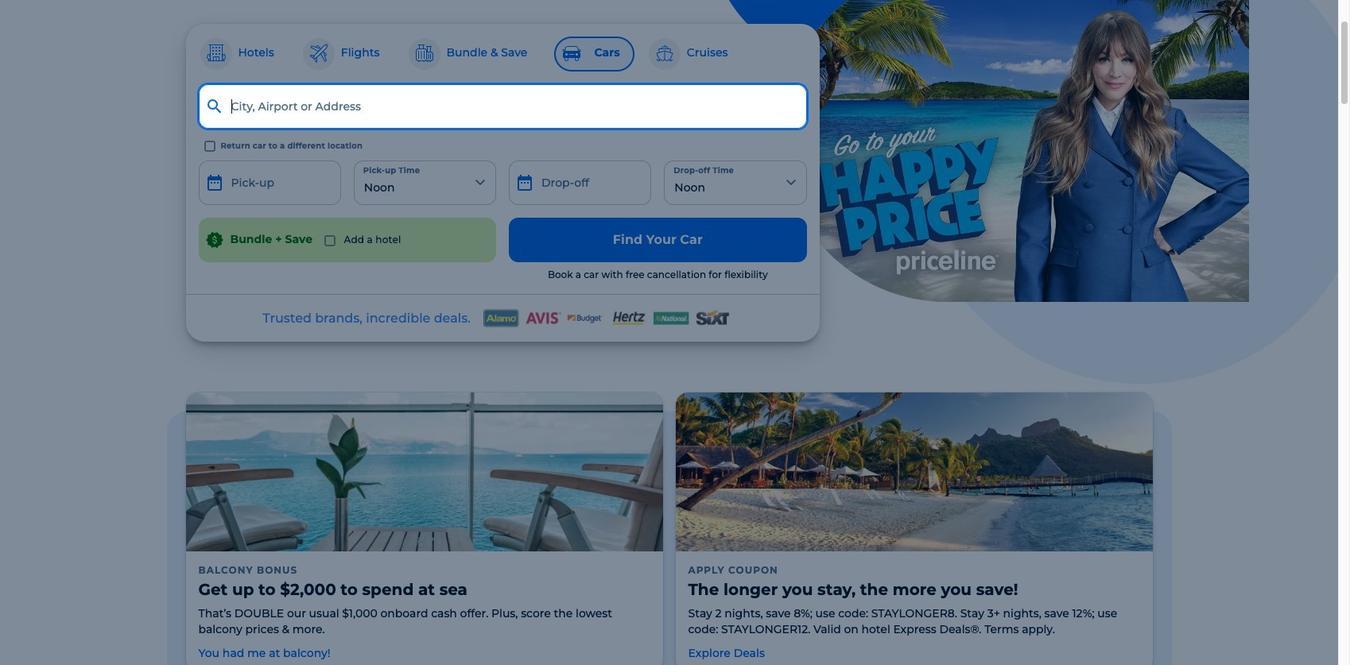 Task type: locate. For each thing, give the bounding box(es) containing it.
Drop-off text field
[[509, 160, 651, 205]]

None field
[[198, 84, 807, 128]]

rental-car-search-form element
[[192, 84, 813, 282]]

partner car rental company logos image
[[483, 309, 730, 329]]



Task type: vqa. For each thing, say whether or not it's contained in the screenshot.
VIP Badge Icon
no



Task type: describe. For each thing, give the bounding box(es) containing it.
types of travel tab list
[[198, 36, 807, 71]]

City, Airport or Address field
[[198, 84, 807, 128]]

none field inside rental-car-search-form element
[[198, 84, 807, 128]]

Pick-up text field
[[198, 160, 341, 205]]



